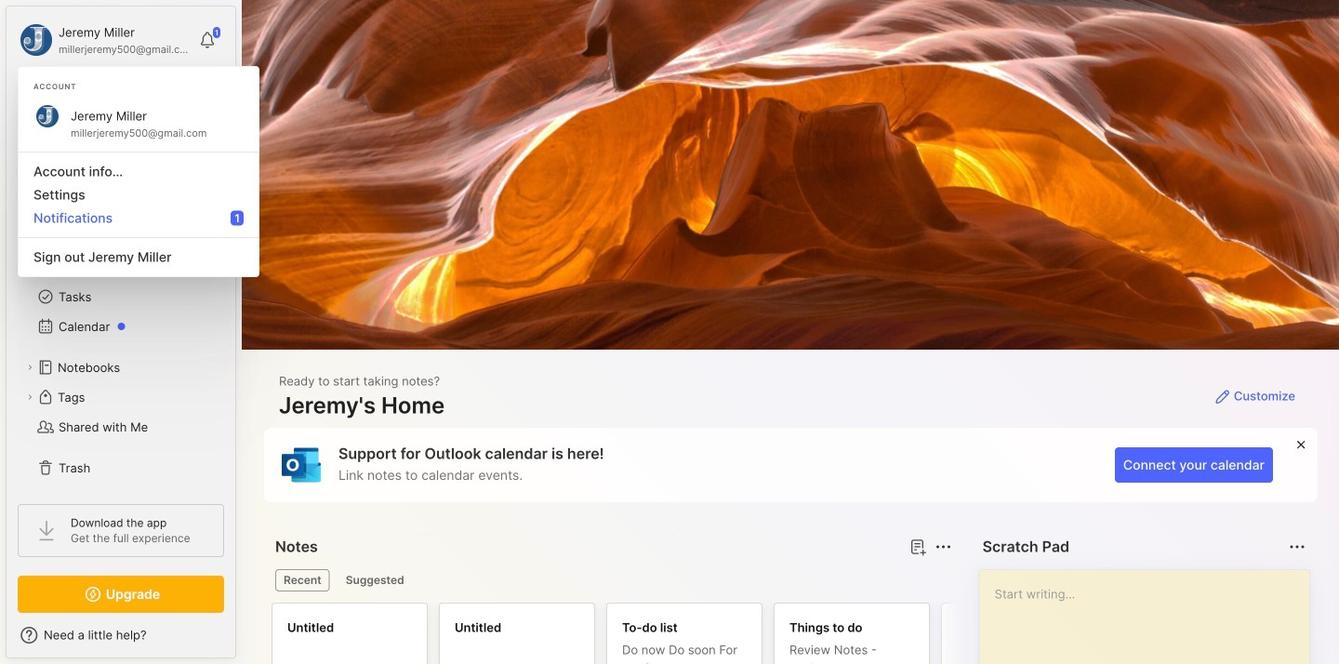 Task type: vqa. For each thing, say whether or not it's contained in the screenshot.
the Main "element"
yes



Task type: locate. For each thing, give the bounding box(es) containing it.
none search field inside main element
[[51, 92, 200, 114]]

WHAT'S NEW field
[[7, 620, 235, 650]]

1 tab from the left
[[275, 569, 330, 592]]

1 horizontal spatial tab
[[337, 569, 413, 592]]

expand tags image
[[24, 392, 35, 403]]

tab
[[275, 569, 330, 592], [337, 569, 413, 592]]

dropdown list menu
[[19, 144, 259, 269]]

None search field
[[51, 92, 200, 114]]

row group
[[272, 603, 1339, 664]]

2 tab from the left
[[337, 569, 413, 592]]

click to collapse image
[[235, 630, 249, 652]]

0 horizontal spatial tab
[[275, 569, 330, 592]]

tab list
[[275, 569, 949, 592]]

tree
[[7, 181, 235, 494]]



Task type: describe. For each thing, give the bounding box(es) containing it.
expand notebooks image
[[24, 362, 35, 373]]

Account field
[[18, 21, 190, 59]]

main element
[[0, 0, 242, 664]]

Start writing… text field
[[995, 570, 1309, 664]]

Search text field
[[51, 95, 200, 113]]

tree inside main element
[[7, 181, 235, 494]]



